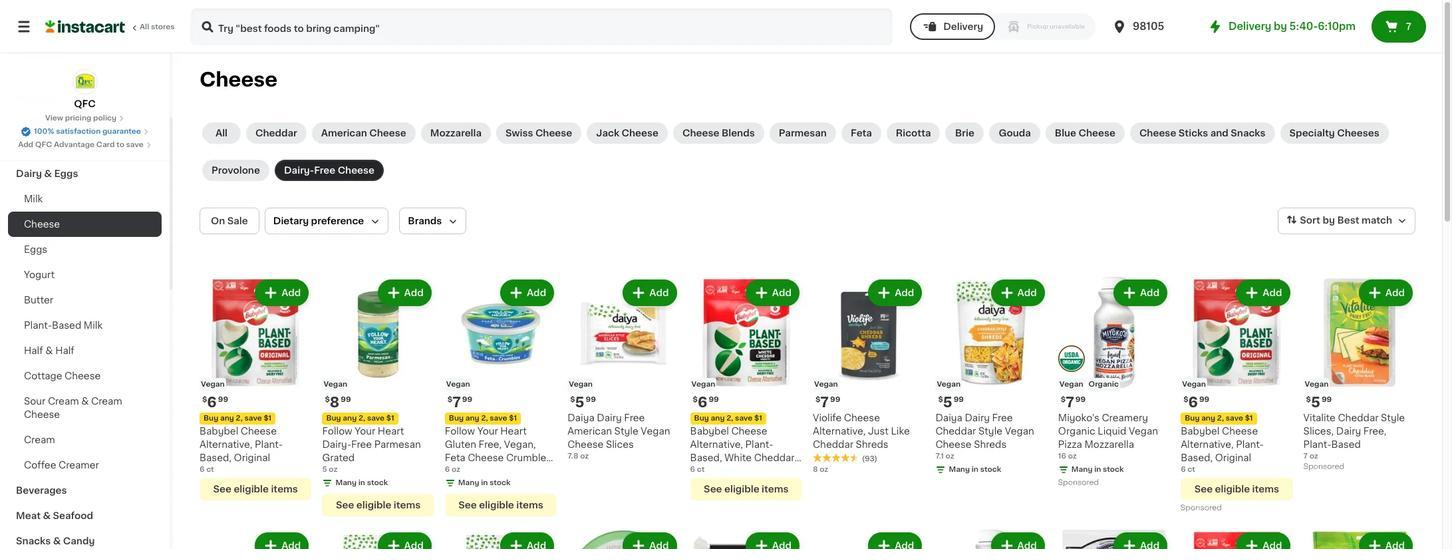 Task type: locate. For each thing, give the bounding box(es) containing it.
oz inside "miyoko's creamery organic liquid vegan pizza mozzarella 16 oz"
[[1069, 453, 1077, 460]]

0 vertical spatial feta
[[851, 128, 872, 138]]

oz down slices,
[[1310, 453, 1319, 460]]

2 based, from the left
[[691, 453, 723, 463]]

vegan inside "miyoko's creamery organic liquid vegan pizza mozzarella 16 oz"
[[1129, 427, 1159, 436]]

2 99 from the left
[[462, 396, 473, 404]]

recipes
[[16, 93, 55, 102]]

1 vertical spatial all
[[216, 128, 228, 138]]

free, right gluten
[[479, 440, 502, 449]]

stock down "miyoko's creamery organic liquid vegan pizza mozzarella 16 oz"
[[1103, 466, 1124, 473]]

in down "follow your heart gluten free, vegan, feta cheese crumbles dairy free cheese"
[[481, 479, 488, 487]]

free,
[[1364, 427, 1387, 436], [479, 440, 502, 449]]

0 horizontal spatial original
[[234, 453, 270, 463]]

4 $1 from the left
[[755, 415, 763, 422]]

style for shreds
[[979, 427, 1003, 436]]

1 $ 7 99 from the left
[[448, 396, 473, 410]]

follow up grated
[[322, 427, 353, 436]]

1 babybel cheese alternative, plant- based, original 6 ct from the left
[[200, 427, 283, 473]]

babybel
[[200, 427, 238, 436], [691, 427, 729, 436], [1181, 427, 1220, 436]]

many in stock
[[1072, 466, 1124, 473], [949, 466, 1002, 473], [458, 479, 511, 487], [336, 479, 388, 487]]

99
[[218, 396, 228, 404], [462, 396, 473, 404], [831, 396, 841, 404], [1076, 396, 1086, 404], [341, 396, 351, 404], [586, 396, 596, 404], [709, 396, 719, 404], [954, 396, 964, 404], [1200, 396, 1210, 404], [1322, 396, 1333, 404]]

1 horizontal spatial parmesan
[[779, 128, 827, 138]]

3 $ 6 99 from the left
[[1184, 396, 1210, 410]]

1 horizontal spatial feta
[[851, 128, 872, 138]]

stock down daiya dairy free cheddar style vegan cheese shreds 7.1 oz on the right of page
[[981, 466, 1002, 473]]

dairy- inside 'dairy-free cheese' 'link'
[[284, 166, 314, 175]]

0 horizontal spatial eggs
[[24, 245, 47, 254]]

4 add button from the left
[[624, 281, 676, 305]]

9 $ from the left
[[1184, 396, 1189, 404]]

2 half from the left
[[55, 346, 74, 355]]

add for 2nd add button from right
[[1263, 288, 1283, 297]]

1 horizontal spatial eggs
[[54, 169, 78, 178]]

follow for follow your heart dairy-free parmesan grated 5 oz
[[322, 427, 353, 436]]

0 vertical spatial milk
[[24, 194, 43, 204]]

1 vertical spatial by
[[1323, 216, 1336, 225]]

98105
[[1133, 21, 1165, 31]]

1 horizontal spatial snacks
[[1231, 128, 1266, 138]]

1 any from the left
[[220, 415, 234, 422]]

1 horizontal spatial by
[[1323, 216, 1336, 225]]

1 horizontal spatial half
[[55, 346, 74, 355]]

0 horizontal spatial american
[[321, 128, 367, 138]]

0 horizontal spatial follow
[[322, 427, 353, 436]]

1 vertical spatial mozzarella
[[1085, 440, 1135, 449]]

your inside "follow your heart gluten free, vegan, feta cheese crumbles dairy free cheese"
[[478, 427, 498, 436]]

5 99 from the left
[[341, 396, 351, 404]]

pizza
[[1059, 440, 1083, 449]]

2 shreds from the left
[[974, 440, 1007, 449]]

organic inside "miyoko's creamery organic liquid vegan pizza mozzarella 16 oz"
[[1059, 427, 1096, 436]]

3 add button from the left
[[502, 281, 553, 305]]

$ 5 99 for daiya dairy free american style vegan cheese slices
[[570, 396, 596, 410]]

1 horizontal spatial original
[[1216, 453, 1252, 463]]

1 horizontal spatial free,
[[1364, 427, 1387, 436]]

2 horizontal spatial $ 6 99
[[1184, 396, 1210, 410]]

qfc
[[74, 99, 96, 108], [35, 141, 52, 148]]

2 buy any 2, save $1 from the left
[[449, 415, 517, 422]]

by for delivery
[[1275, 21, 1288, 31]]

all left stores
[[140, 23, 149, 31]]

heart for parmesan
[[378, 427, 404, 436]]

1 horizontal spatial daiya
[[936, 414, 963, 423]]

produce link
[[8, 136, 162, 161]]

3 $1 from the left
[[387, 415, 394, 422]]

★★★★★
[[813, 453, 860, 463], [813, 453, 860, 463]]

to
[[117, 141, 124, 148]]

1 vertical spatial snacks
[[16, 536, 51, 546]]

0 horizontal spatial delivery
[[944, 22, 984, 31]]

just
[[868, 427, 889, 436]]

meat & seafood link
[[8, 503, 162, 528]]

2 babybel from the left
[[691, 427, 729, 436]]

by inside best match sort by field
[[1323, 216, 1336, 225]]

cheddar inside vitalite cheddar style slices, dairy free, plant-based 7 oz
[[1339, 414, 1379, 423]]

blue
[[1055, 128, 1077, 138]]

& down cottage cheese link on the left bottom
[[81, 397, 89, 406]]

by inside the delivery by 5:40-6:10pm link
[[1275, 21, 1288, 31]]

1 daiya from the left
[[568, 414, 595, 423]]

$ 5 99 up daiya dairy free american style vegan cheese slices 7.8 oz in the left of the page
[[570, 396, 596, 410]]

vegan inside daiya dairy free american style vegan cheese slices 7.8 oz
[[641, 427, 670, 436]]

1 horizontal spatial your
[[478, 427, 498, 436]]

1 vertical spatial dairy-
[[322, 440, 351, 449]]

0 vertical spatial parmesan
[[779, 128, 827, 138]]

0 horizontal spatial parmesan
[[375, 440, 421, 449]]

1 follow from the left
[[445, 427, 475, 436]]

0 horizontal spatial dairy-
[[284, 166, 314, 175]]

stock for follow your heart gluten free, vegan, feta cheese crumbles dairy free cheese
[[490, 479, 511, 487]]

add for sixth add button from the right
[[773, 288, 792, 297]]

4 99 from the left
[[1076, 396, 1086, 404]]

see eligible items button for third add button
[[445, 494, 557, 517]]

1 horizontal spatial shreds
[[974, 440, 1007, 449]]

daiya for american
[[568, 414, 595, 423]]

$ 7 99
[[448, 396, 473, 410], [816, 396, 841, 410], [1061, 396, 1086, 410]]

0 horizontal spatial style
[[615, 427, 639, 436]]

heart inside follow your heart dairy-free parmesan grated 5 oz
[[378, 427, 404, 436]]

0 horizontal spatial babybel cheese alternative, plant- based, original 6 ct
[[200, 427, 283, 473]]

6 oz
[[445, 466, 461, 473]]

style inside daiya dairy free cheddar style vegan cheese shreds 7.1 oz
[[979, 427, 1003, 436]]

cheddar inside daiya dairy free cheddar style vegan cheese shreds 7.1 oz
[[936, 427, 977, 436]]

sort by
[[1301, 216, 1336, 225]]

many down the 6 oz
[[458, 479, 479, 487]]

2 follow from the left
[[322, 427, 353, 436]]

qfc down 100%
[[35, 141, 52, 148]]

snacks down meat
[[16, 536, 51, 546]]

1 vertical spatial feta
[[445, 453, 466, 463]]

1 horizontal spatial based,
[[691, 453, 723, 463]]

1 $ 5 99 from the left
[[570, 396, 596, 410]]

stock down "follow your heart gluten free, vegan, feta cheese crumbles dairy free cheese"
[[490, 479, 511, 487]]

best match
[[1338, 216, 1393, 225]]

6 99 from the left
[[586, 396, 596, 404]]

2 heart from the left
[[378, 427, 404, 436]]

add for 4th add button from the right
[[1018, 288, 1037, 297]]

see eligible items button for first add button
[[200, 478, 312, 501]]

2 2, from the left
[[481, 415, 488, 422]]

0 horizontal spatial qfc
[[35, 141, 52, 148]]

0 horizontal spatial heart
[[378, 427, 404, 436]]

sour cream & cream cheese link
[[8, 389, 162, 427]]

3 any from the left
[[343, 415, 357, 422]]

heart inside "follow your heart gluten free, vegan, feta cheese crumbles dairy free cheese"
[[501, 427, 527, 436]]

see eligible items button
[[200, 478, 312, 501], [691, 478, 803, 501], [1181, 478, 1293, 501], [445, 494, 557, 517], [322, 494, 434, 517]]

$ 5 99 for vitalite cheddar style slices, dairy free, plant-based
[[1307, 396, 1333, 410]]

2 horizontal spatial style
[[1382, 414, 1406, 423]]

sponsored badge image for 7
[[1059, 479, 1099, 487]]

5 $ from the left
[[325, 396, 330, 404]]

stock down follow your heart dairy-free parmesan grated 5 oz
[[367, 479, 388, 487]]

add button
[[256, 281, 308, 305], [379, 281, 430, 305], [502, 281, 553, 305], [624, 281, 676, 305], [747, 281, 799, 305], [870, 281, 921, 305], [993, 281, 1044, 305], [1115, 281, 1167, 305], [1238, 281, 1290, 305], [1361, 281, 1412, 305]]

style inside daiya dairy free american style vegan cheese slices 7.8 oz
[[615, 427, 639, 436]]

american cheese link
[[312, 122, 416, 144]]

1 your from the left
[[478, 427, 498, 436]]

many in stock down grated
[[336, 479, 388, 487]]

1 horizontal spatial 8
[[813, 466, 818, 473]]

oz inside follow your heart dairy-free parmesan grated 5 oz
[[329, 466, 338, 473]]

1 99 from the left
[[218, 396, 228, 404]]

cheese inside sour cream & cream cheese
[[24, 410, 60, 419]]

8 down violife
[[813, 466, 818, 473]]

dietary preference
[[273, 216, 364, 226]]

product group
[[200, 277, 312, 501], [322, 277, 434, 517], [445, 277, 557, 517], [568, 277, 680, 462], [691, 277, 803, 501], [813, 277, 925, 475], [936, 277, 1048, 478], [1059, 277, 1171, 490], [1181, 277, 1293, 515], [1304, 277, 1416, 474], [200, 530, 312, 549], [322, 530, 434, 549], [445, 530, 557, 549], [568, 530, 680, 549], [691, 530, 803, 549], [813, 530, 925, 549], [936, 530, 1048, 549], [1059, 530, 1171, 549], [1181, 530, 1293, 549], [1304, 530, 1416, 549]]

eggs down advantage
[[54, 169, 78, 178]]

service type group
[[911, 13, 1096, 40]]

1 heart from the left
[[501, 427, 527, 436]]

$ 7 99 up miyoko's
[[1061, 396, 1086, 410]]

3 buy any 2, save $1 from the left
[[326, 415, 394, 422]]

7
[[1407, 22, 1412, 31], [453, 396, 461, 410], [821, 396, 829, 410], [1066, 396, 1075, 410], [1304, 453, 1308, 460]]

1 based, from the left
[[200, 453, 232, 463]]

thanksgiving link
[[8, 110, 162, 136]]

8 99 from the left
[[954, 396, 964, 404]]

0 vertical spatial dairy-
[[284, 166, 314, 175]]

free, right slices,
[[1364, 427, 1387, 436]]

7 99 from the left
[[709, 396, 719, 404]]

1 horizontal spatial heart
[[501, 427, 527, 436]]

4 $ from the left
[[1061, 396, 1066, 404]]

1 horizontal spatial american
[[568, 427, 612, 436]]

0 horizontal spatial ct
[[206, 466, 214, 473]]

8 add button from the left
[[1115, 281, 1167, 305]]

in down daiya dairy free cheddar style vegan cheese shreds 7.1 oz on the right of page
[[972, 466, 979, 473]]

view pricing policy link
[[45, 113, 125, 124]]

2 horizontal spatial ct
[[1188, 466, 1196, 473]]

oz down gluten
[[452, 466, 461, 473]]

6
[[207, 396, 217, 410], [698, 396, 708, 410], [1189, 396, 1199, 410], [200, 466, 205, 473], [445, 466, 450, 473], [691, 466, 696, 473], [1181, 466, 1186, 473]]

add for 5th add button from the right
[[895, 288, 915, 297]]

3 99 from the left
[[831, 396, 841, 404]]

1 horizontal spatial follow
[[445, 427, 475, 436]]

eggs up yogurt
[[24, 245, 47, 254]]

american
[[321, 128, 367, 138], [568, 427, 612, 436]]

0 horizontal spatial $ 6 99
[[202, 396, 228, 410]]

1 vertical spatial based
[[1332, 440, 1362, 449]]

8 up grated
[[330, 396, 340, 410]]

0 horizontal spatial mozzarella
[[430, 128, 482, 138]]

delivery inside the delivery by 5:40-6:10pm link
[[1229, 21, 1272, 31]]

beverages link
[[8, 478, 162, 503]]

mozzarella left swiss
[[430, 128, 482, 138]]

2 add button from the left
[[379, 281, 430, 305]]

4 any from the left
[[711, 415, 725, 422]]

many for miyoko's creamery organic liquid vegan pizza mozzarella
[[1072, 466, 1093, 473]]

your
[[478, 427, 498, 436], [355, 427, 376, 436]]

free inside follow your heart dairy-free parmesan grated 5 oz
[[351, 440, 372, 449]]

many for follow your heart gluten free, vegan, feta cheese crumbles dairy free cheese
[[458, 479, 479, 487]]

heart for vegan,
[[501, 427, 527, 436]]

gouda link
[[990, 122, 1041, 144]]

0 vertical spatial all
[[140, 23, 149, 31]]

item badge image
[[1059, 345, 1085, 372]]

many in stock for daiya dairy free cheddar style vegan cheese shreds
[[949, 466, 1002, 473]]

0 horizontal spatial half
[[24, 346, 43, 355]]

mozzarella down liquid
[[1085, 440, 1135, 449]]

add for third add button from right
[[1141, 288, 1160, 297]]

2 horizontal spatial babybel
[[1181, 427, 1220, 436]]

your for free
[[355, 427, 376, 436]]

7 inside button
[[1407, 22, 1412, 31]]

daiya inside daiya dairy free cheddar style vegan cheese shreds 7.1 oz
[[936, 414, 963, 423]]

plant-
[[24, 321, 52, 330], [255, 440, 283, 449], [746, 440, 774, 449], [1237, 440, 1265, 449], [1304, 440, 1332, 449]]

5 down grated
[[322, 466, 327, 473]]

add for first add button
[[282, 288, 301, 297]]

cheddar
[[256, 128, 297, 138], [1339, 414, 1379, 423], [936, 427, 977, 436], [813, 440, 854, 449], [754, 453, 795, 463]]

buy inside product group
[[326, 415, 341, 422]]

& up cottage
[[45, 346, 53, 355]]

cottage cheese link
[[8, 363, 162, 389]]

many inside product group
[[336, 479, 357, 487]]

$ 7 99 up violife
[[816, 396, 841, 410]]

2 $ 6 99 from the left
[[693, 396, 719, 410]]

delivery inside delivery button
[[944, 22, 984, 31]]

1 vertical spatial organic
[[1059, 427, 1096, 436]]

1 vertical spatial sponsored badge image
[[1059, 479, 1099, 487]]

dairy-free cheese link
[[275, 160, 384, 181]]

2 horizontal spatial $ 5 99
[[1307, 396, 1333, 410]]

organic up creamery
[[1089, 381, 1119, 388]]

5 add button from the left
[[747, 281, 799, 305]]

plant- inside 'babybel cheese alternative, plant- based, white cheddar variety'
[[746, 440, 774, 449]]

0 vertical spatial snacks
[[1231, 128, 1266, 138]]

add inside product group
[[404, 288, 424, 297]]

many in stock down "miyoko's creamery organic liquid vegan pizza mozzarella 16 oz"
[[1072, 466, 1124, 473]]

daiya up 7.1
[[936, 414, 963, 423]]

1 horizontal spatial babybel cheese alternative, plant- based, original 6 ct
[[1181, 427, 1265, 473]]

0 vertical spatial mozzarella
[[430, 128, 482, 138]]

& down produce on the top of page
[[44, 169, 52, 178]]

snacks right and
[[1231, 128, 1266, 138]]

grated
[[322, 453, 355, 463]]

dairy
[[16, 169, 42, 178], [597, 414, 622, 423], [965, 414, 990, 423], [1337, 427, 1362, 436], [445, 467, 470, 476]]

0 horizontal spatial your
[[355, 427, 376, 436]]

2 horizontal spatial based,
[[1181, 453, 1213, 463]]

shreds inside violife cheese alternative, just like cheddar shreds
[[856, 440, 889, 449]]

cheddar right vitalite
[[1339, 414, 1379, 423]]

2 daiya from the left
[[936, 414, 963, 423]]

0 horizontal spatial by
[[1275, 21, 1288, 31]]

many in stock down the 6 oz
[[458, 479, 511, 487]]

many in stock down daiya dairy free cheddar style vegan cheese shreds 7.1 oz on the right of page
[[949, 466, 1002, 473]]

swiss
[[506, 128, 533, 138]]

0 horizontal spatial feta
[[445, 453, 466, 463]]

by left 5:40-
[[1275, 21, 1288, 31]]

0 horizontal spatial snacks
[[16, 536, 51, 546]]

$ 5 99 up vitalite
[[1307, 396, 1333, 410]]

parmesan left feta link
[[779, 128, 827, 138]]

2 horizontal spatial $ 7 99
[[1061, 396, 1086, 410]]

cream link
[[8, 427, 162, 453]]

delivery for delivery by 5:40-6:10pm
[[1229, 21, 1272, 31]]

$ 7 99 up gluten
[[448, 396, 473, 410]]

3 $ from the left
[[816, 396, 821, 404]]

1 horizontal spatial mozzarella
[[1085, 440, 1135, 449]]

delivery by 5:40-6:10pm link
[[1208, 19, 1356, 35]]

jack
[[597, 128, 620, 138]]

dairy-
[[284, 166, 314, 175], [322, 440, 351, 449]]

dairy- down cheddar link
[[284, 166, 314, 175]]

follow up gluten
[[445, 427, 475, 436]]

1 horizontal spatial ct
[[697, 466, 705, 473]]

daiya
[[568, 414, 595, 423], [936, 414, 963, 423]]

0 horizontal spatial $ 7 99
[[448, 396, 473, 410]]

follow
[[445, 427, 475, 436], [322, 427, 353, 436]]

heart
[[501, 427, 527, 436], [378, 427, 404, 436]]

cheese sticks and snacks link
[[1131, 122, 1276, 144]]

cheese inside daiya dairy free american style vegan cheese slices 7.8 oz
[[568, 440, 604, 449]]

100%
[[34, 128, 54, 135]]

0 vertical spatial by
[[1275, 21, 1288, 31]]

liquid
[[1098, 427, 1127, 436]]

1 horizontal spatial delivery
[[1229, 21, 1272, 31]]

in down follow your heart dairy-free parmesan grated 5 oz
[[359, 479, 365, 487]]

$ 5 99 up daiya dairy free cheddar style vegan cheese shreds 7.1 oz on the right of page
[[939, 396, 964, 410]]

$1
[[264, 415, 272, 422], [509, 415, 517, 422], [387, 415, 394, 422], [755, 415, 763, 422], [1246, 415, 1254, 422]]

2 your from the left
[[355, 427, 376, 436]]

cheddar inside violife cheese alternative, just like cheddar shreds
[[813, 440, 854, 449]]

8 oz
[[813, 466, 829, 473]]

oz down grated
[[329, 466, 338, 473]]

cheddar right the white
[[754, 453, 795, 463]]

5 for daiya dairy free cheddar style vegan cheese shreds
[[944, 396, 953, 410]]

cream down cottage cheese
[[48, 397, 79, 406]]

add button inside product group
[[379, 281, 430, 305]]

stock for miyoko's creamery organic liquid vegan pizza mozzarella
[[1103, 466, 1124, 473]]

follow for follow your heart gluten free, vegan, feta cheese crumbles dairy free cheese
[[445, 427, 475, 436]]

5 up daiya dairy free american style vegan cheese slices 7.8 oz in the left of the page
[[575, 396, 585, 410]]

feta link
[[842, 122, 882, 144]]

based up half & half
[[52, 321, 81, 330]]

16
[[1059, 453, 1067, 460]]

style
[[1382, 414, 1406, 423], [615, 427, 639, 436], [979, 427, 1003, 436]]

None search field
[[190, 8, 893, 45]]

ct
[[206, 466, 214, 473], [697, 466, 705, 473], [1188, 466, 1196, 473]]

sponsored badge image
[[1304, 463, 1344, 471], [1059, 479, 1099, 487], [1181, 504, 1222, 512]]

by for sort
[[1323, 216, 1336, 225]]

1 vertical spatial american
[[568, 427, 612, 436]]

all stores link
[[45, 8, 176, 45]]

1 horizontal spatial sponsored badge image
[[1181, 504, 1222, 512]]

Search field
[[192, 9, 892, 44]]

feta up the 6 oz
[[445, 453, 466, 463]]

in down "miyoko's creamery organic liquid vegan pizza mozzarella 16 oz"
[[1095, 466, 1102, 473]]

organic down miyoko's
[[1059, 427, 1096, 436]]

1 horizontal spatial $ 6 99
[[693, 396, 719, 410]]

0 horizontal spatial shreds
[[856, 440, 889, 449]]

daiya up the 7.8
[[568, 414, 595, 423]]

2 $ 7 99 from the left
[[816, 396, 841, 410]]

alternative,
[[813, 427, 866, 436], [200, 440, 253, 449], [691, 440, 743, 449], [1181, 440, 1234, 449]]

0 horizontal spatial $ 5 99
[[570, 396, 596, 410]]

follow inside follow your heart dairy-free parmesan grated 5 oz
[[322, 427, 353, 436]]

qfc up the view pricing policy link
[[74, 99, 96, 108]]

6 $ from the left
[[570, 396, 575, 404]]

parmesan
[[779, 128, 827, 138], [375, 440, 421, 449]]

vitalite cheddar style slices, dairy free, plant-based 7 oz
[[1304, 414, 1406, 460]]

yogurt link
[[8, 262, 162, 288]]

based, inside 'babybel cheese alternative, plant- based, white cheddar variety'
[[691, 453, 723, 463]]

0 horizontal spatial free,
[[479, 440, 502, 449]]

0 vertical spatial sponsored badge image
[[1304, 463, 1344, 471]]

5 up daiya dairy free cheddar style vegan cheese shreds 7.1 oz on the right of page
[[944, 396, 953, 410]]

by right sort
[[1323, 216, 1336, 225]]

save
[[126, 141, 144, 148], [245, 415, 262, 422], [490, 415, 508, 422], [367, 415, 385, 422], [735, 415, 753, 422], [1226, 415, 1244, 422]]

1 vertical spatial free,
[[479, 440, 502, 449]]

$
[[202, 396, 207, 404], [448, 396, 453, 404], [816, 396, 821, 404], [1061, 396, 1066, 404], [325, 396, 330, 404], [570, 396, 575, 404], [693, 396, 698, 404], [939, 396, 944, 404], [1184, 396, 1189, 404], [1307, 396, 1312, 404]]

milk down the "dairy & eggs"
[[24, 194, 43, 204]]

1 vertical spatial milk
[[84, 321, 103, 330]]

based inside vitalite cheddar style slices, dairy free, plant-based 7 oz
[[1332, 440, 1362, 449]]

dairy & eggs link
[[8, 161, 162, 186]]

babybel cheese alternative, plant- based, original 6 ct
[[200, 427, 283, 473], [1181, 427, 1265, 473]]

1 horizontal spatial based
[[1332, 440, 1362, 449]]

1 horizontal spatial all
[[216, 128, 228, 138]]

babybel inside 'babybel cheese alternative, plant- based, white cheddar variety'
[[691, 427, 729, 436]]

1 horizontal spatial dairy-
[[322, 440, 351, 449]]

parmesan left gluten
[[375, 440, 421, 449]]

alternative, inside 'babybel cheese alternative, plant- based, white cheddar variety'
[[691, 440, 743, 449]]

2 vertical spatial sponsored badge image
[[1181, 504, 1222, 512]]

& left the candy
[[53, 536, 61, 546]]

milk link
[[8, 186, 162, 212]]

free inside "follow your heart gluten free, vegan, feta cheese crumbles dairy free cheese"
[[472, 467, 493, 476]]

2 horizontal spatial sponsored badge image
[[1304, 463, 1344, 471]]

stock inside product group
[[367, 479, 388, 487]]

cheese blends
[[683, 128, 755, 138]]

2,
[[236, 415, 243, 422], [481, 415, 488, 422], [359, 415, 366, 422], [727, 415, 734, 422], [1218, 415, 1225, 422]]

5 for daiya dairy free american style vegan cheese slices
[[575, 396, 585, 410]]

0 vertical spatial qfc
[[74, 99, 96, 108]]

coffee
[[24, 461, 56, 470]]

7 inside vitalite cheddar style slices, dairy free, plant-based 7 oz
[[1304, 453, 1308, 460]]

oz inside daiya dairy free cheddar style vegan cheese shreds 7.1 oz
[[946, 453, 955, 460]]

half up cottage
[[24, 346, 43, 355]]

1 vertical spatial 8
[[813, 466, 818, 473]]

1 $1 from the left
[[264, 415, 272, 422]]

2 $ from the left
[[448, 396, 453, 404]]

& right meat
[[43, 511, 51, 520]]

0 horizontal spatial all
[[140, 23, 149, 31]]

based down slices,
[[1332, 440, 1362, 449]]

milk up 'half & half' link
[[84, 321, 103, 330]]

add qfc advantage card to save
[[18, 141, 144, 148]]

3 buy from the left
[[326, 415, 341, 422]]

1 shreds from the left
[[856, 440, 889, 449]]

7.1
[[936, 453, 944, 460]]

1 horizontal spatial qfc
[[74, 99, 96, 108]]

& for seafood
[[43, 511, 51, 520]]

on
[[211, 216, 225, 226]]

cream up coffee
[[24, 435, 55, 445]]

cheddar down violife
[[813, 440, 854, 449]]

0 horizontal spatial milk
[[24, 194, 43, 204]]

1 horizontal spatial style
[[979, 427, 1003, 436]]

3 babybel from the left
[[1181, 427, 1220, 436]]

& inside sour cream & cream cheese
[[81, 397, 89, 406]]

5 any from the left
[[1202, 415, 1216, 422]]

feta left 'ricotta' link
[[851, 128, 872, 138]]

american up 'dairy-free cheese' 'link'
[[321, 128, 367, 138]]

oz right 16
[[1069, 453, 1077, 460]]

3 $ 5 99 from the left
[[1307, 396, 1333, 410]]

product group containing 8
[[322, 277, 434, 517]]

cheese inside 'babybel cheese alternative, plant- based, white cheddar variety'
[[732, 427, 768, 436]]

5 inside follow your heart dairy-free parmesan grated 5 oz
[[322, 466, 327, 473]]

many in stock for miyoko's creamery organic liquid vegan pizza mozzarella
[[1072, 466, 1124, 473]]

delivery button
[[911, 13, 996, 40]]

5 up vitalite
[[1312, 396, 1321, 410]]

daiya for cheddar
[[936, 414, 963, 423]]

american up the 7.8
[[568, 427, 612, 436]]

0 horizontal spatial babybel
[[200, 427, 238, 436]]

many down pizza
[[1072, 466, 1093, 473]]

$1 inside product group
[[387, 415, 394, 422]]

0 horizontal spatial daiya
[[568, 414, 595, 423]]

0 horizontal spatial 8
[[330, 396, 340, 410]]

all up provolone
[[216, 128, 228, 138]]

1 horizontal spatial $ 7 99
[[816, 396, 841, 410]]

swiss cheese link
[[497, 122, 582, 144]]

see
[[213, 485, 232, 494], [704, 485, 722, 494], [1195, 485, 1213, 494], [459, 501, 477, 510], [336, 501, 354, 510]]

daiya inside daiya dairy free american style vegan cheese slices 7.8 oz
[[568, 414, 595, 423]]

1 horizontal spatial $ 5 99
[[939, 396, 964, 410]]

5 buy any 2, save $1 from the left
[[1185, 415, 1254, 422]]

half down plant-based milk
[[55, 346, 74, 355]]

many down daiya dairy free cheddar style vegan cheese shreds 7.1 oz on the right of page
[[949, 466, 970, 473]]

oz right the 7.8
[[580, 453, 589, 460]]

2 ct from the left
[[697, 466, 705, 473]]

0 horizontal spatial sponsored badge image
[[1059, 479, 1099, 487]]

5 $1 from the left
[[1246, 415, 1254, 422]]

mozzarella inside mozzarella link
[[430, 128, 482, 138]]

0 vertical spatial eggs
[[54, 169, 78, 178]]

follow inside "follow your heart gluten free, vegan, feta cheese crumbles dairy free cheese"
[[445, 427, 475, 436]]

2 $ 5 99 from the left
[[939, 396, 964, 410]]

cottage cheese
[[24, 371, 101, 381]]

0 horizontal spatial based,
[[200, 453, 232, 463]]

many in stock inside product group
[[336, 479, 388, 487]]

1 horizontal spatial babybel
[[691, 427, 729, 436]]

4 2, from the left
[[727, 415, 734, 422]]

1 original from the left
[[234, 453, 270, 463]]

1 add button from the left
[[256, 281, 308, 305]]

cheddar up 7.1
[[936, 427, 977, 436]]

add for third add button
[[527, 288, 547, 297]]

dairy- up grated
[[322, 440, 351, 449]]

creamer
[[59, 461, 99, 470]]

3 $ 7 99 from the left
[[1061, 396, 1086, 410]]

many down grated
[[336, 479, 357, 487]]

your inside follow your heart dairy-free parmesan grated 5 oz
[[355, 427, 376, 436]]

oz right 7.1
[[946, 453, 955, 460]]

0 vertical spatial free,
[[1364, 427, 1387, 436]]



Task type: vqa. For each thing, say whether or not it's contained in the screenshot.
the Many in stock associated with Follow Your Heart Dairy-Free Parmesan Grated
yes



Task type: describe. For each thing, give the bounding box(es) containing it.
add qfc advantage card to save link
[[18, 140, 152, 150]]

plant- inside vitalite cheddar style slices, dairy free, plant-based 7 oz
[[1304, 440, 1332, 449]]

7 $ from the left
[[693, 396, 698, 404]]

vegan inside daiya dairy free cheddar style vegan cheese shreds 7.1 oz
[[1005, 427, 1035, 436]]

in for miyoko's creamery organic liquid vegan pizza mozzarella
[[1095, 466, 1102, 473]]

2 $1 from the left
[[509, 415, 517, 422]]

7 for violife cheese alternative, just like cheddar shreds
[[821, 396, 829, 410]]

beverages
[[16, 486, 67, 495]]

5 for vitalite cheddar style slices, dairy free, plant-based
[[1312, 396, 1321, 410]]

10 $ from the left
[[1307, 396, 1312, 404]]

free inside daiya dairy free cheddar style vegan cheese shreds 7.1 oz
[[993, 414, 1013, 423]]

cheese inside violife cheese alternative, just like cheddar shreds
[[844, 414, 880, 423]]

9 add button from the left
[[1238, 281, 1290, 305]]

brands button
[[400, 208, 467, 234]]

many for follow your heart dairy-free parmesan grated
[[336, 479, 357, 487]]

lists
[[37, 46, 60, 55]]

see eligible items button for sixth add button from the right
[[691, 478, 803, 501]]

ricotta
[[896, 128, 931, 138]]

any inside product group
[[343, 415, 357, 422]]

cottage
[[24, 371, 62, 381]]

plant-based milk
[[24, 321, 103, 330]]

specialty cheeses link
[[1281, 122, 1389, 144]]

all for all
[[216, 128, 228, 138]]

free inside daiya dairy free american style vegan cheese slices 7.8 oz
[[624, 414, 645, 423]]

5 2, from the left
[[1218, 415, 1225, 422]]

3 based, from the left
[[1181, 453, 1213, 463]]

9 99 from the left
[[1200, 396, 1210, 404]]

daiya dairy free cheddar style vegan cheese shreds 7.1 oz
[[936, 414, 1035, 460]]

blue cheese link
[[1046, 122, 1125, 144]]

5 buy from the left
[[1185, 415, 1200, 422]]

best
[[1338, 216, 1360, 225]]

& for half
[[45, 346, 53, 355]]

0 vertical spatial based
[[52, 321, 81, 330]]

cheddar right all link
[[256, 128, 297, 138]]

1 babybel from the left
[[200, 427, 238, 436]]

on sale button
[[200, 208, 259, 234]]

gouda
[[999, 128, 1031, 138]]

brands
[[408, 216, 442, 226]]

oz inside vitalite cheddar style slices, dairy free, plant-based 7 oz
[[1310, 453, 1319, 460]]

meat & seafood
[[16, 511, 93, 520]]

see inside product group
[[336, 501, 354, 510]]

delivery by 5:40-6:10pm
[[1229, 21, 1356, 31]]

oz down violife
[[820, 466, 829, 473]]

0 vertical spatial organic
[[1089, 381, 1119, 388]]

free, inside vitalite cheddar style slices, dairy free, plant-based 7 oz
[[1364, 427, 1387, 436]]

mozzarella link
[[421, 122, 491, 144]]

vegan organic
[[1060, 381, 1119, 388]]

snacks & candy link
[[8, 528, 162, 549]]

candy
[[63, 536, 95, 546]]

8 $ from the left
[[939, 396, 944, 404]]

2 buy from the left
[[449, 415, 464, 422]]

creamery
[[1102, 414, 1149, 423]]

white
[[725, 453, 752, 463]]

follow your heart gluten free, vegan, feta cheese crumbles dairy free cheese
[[445, 427, 552, 476]]

dairy inside dairy & eggs link
[[16, 169, 42, 178]]

violife cheese alternative, just like cheddar shreds
[[813, 414, 910, 449]]

sticks
[[1179, 128, 1209, 138]]

slices
[[606, 440, 634, 449]]

specialty cheeses
[[1290, 128, 1380, 138]]

plant-based milk link
[[8, 313, 162, 338]]

follow your heart dairy-free parmesan grated 5 oz
[[322, 427, 421, 473]]

6 add button from the left
[[870, 281, 921, 305]]

7 for miyoko's creamery organic liquid vegan pizza mozzarella
[[1066, 396, 1075, 410]]

cheese link
[[8, 212, 162, 237]]

add for tenth add button
[[1386, 288, 1406, 297]]

swiss cheese
[[506, 128, 573, 138]]

0 vertical spatial 8
[[330, 396, 340, 410]]

mozzarella inside "miyoko's creamery organic liquid vegan pizza mozzarella 16 oz"
[[1085, 440, 1135, 449]]

blends
[[722, 128, 755, 138]]

& for candy
[[53, 536, 61, 546]]

cheese inside "link"
[[536, 128, 573, 138]]

instacart logo image
[[45, 19, 125, 35]]

slices,
[[1304, 427, 1334, 436]]

eggs link
[[8, 237, 162, 262]]

in for follow your heart dairy-free parmesan grated
[[359, 479, 365, 487]]

& for eggs
[[44, 169, 52, 178]]

pricing
[[65, 114, 91, 122]]

oz inside daiya dairy free american style vegan cheese slices 7.8 oz
[[580, 453, 589, 460]]

style inside vitalite cheddar style slices, dairy free, plant-based 7 oz
[[1382, 414, 1406, 423]]

10 add button from the left
[[1361, 281, 1412, 305]]

american cheese
[[321, 128, 406, 138]]

10 99 from the left
[[1322, 396, 1333, 404]]

sale
[[227, 216, 248, 226]]

on sale
[[211, 216, 248, 226]]

add for seventh add button from the right
[[650, 288, 669, 297]]

advantage
[[54, 141, 95, 148]]

many in stock for follow your heart dairy-free parmesan grated
[[336, 479, 388, 487]]

$ 7 99 for buy
[[448, 396, 473, 410]]

dairy inside vitalite cheddar style slices, dairy free, plant-based 7 oz
[[1337, 427, 1362, 436]]

1 vertical spatial eggs
[[24, 245, 47, 254]]

blue cheese
[[1055, 128, 1116, 138]]

vitalite
[[1304, 414, 1336, 423]]

daiya dairy free american style vegan cheese slices 7.8 oz
[[568, 414, 670, 460]]

cheddar link
[[246, 122, 307, 144]]

guarantee
[[102, 128, 141, 135]]

dietary preference button
[[265, 208, 389, 234]]

eligible inside product group
[[357, 501, 392, 510]]

alternative, inside violife cheese alternative, just like cheddar shreds
[[813, 427, 866, 436]]

dairy inside daiya dairy free cheddar style vegan cheese shreds 7.1 oz
[[965, 414, 990, 423]]

$ 7 99 for violife
[[816, 396, 841, 410]]

$ 8 99
[[325, 396, 351, 410]]

qfc logo image
[[72, 69, 97, 95]]

preference
[[311, 216, 364, 226]]

sour
[[24, 397, 45, 406]]

dairy inside daiya dairy free american style vegan cheese slices 7.8 oz
[[597, 414, 622, 423]]

stock for follow your heart dairy-free parmesan grated
[[367, 479, 388, 487]]

see eligible items button for add button inside the product group
[[322, 494, 434, 517]]

dairy- inside follow your heart dairy-free parmesan grated 5 oz
[[322, 440, 351, 449]]

99 inside $ 8 99
[[341, 396, 351, 404]]

stock for daiya dairy free cheddar style vegan cheese shreds
[[981, 466, 1002, 473]]

2 babybel cheese alternative, plant- based, original 6 ct from the left
[[1181, 427, 1265, 473]]

parmesan inside follow your heart dairy-free parmesan grated 5 oz
[[375, 440, 421, 449]]

$ inside $ 8 99
[[325, 396, 330, 404]]

miyoko's
[[1059, 414, 1100, 423]]

provolone
[[212, 166, 260, 175]]

sponsored badge image for 5
[[1304, 463, 1344, 471]]

babybel cheese alternative, plant- based, white cheddar variety
[[691, 427, 795, 476]]

brie link
[[946, 122, 985, 144]]

100% satisfaction guarantee
[[34, 128, 141, 135]]

half & half link
[[8, 338, 162, 363]]

dairy inside "follow your heart gluten free, vegan, feta cheese crumbles dairy free cheese"
[[445, 467, 470, 476]]

delivery for delivery
[[944, 22, 984, 31]]

gluten
[[445, 440, 477, 449]]

variety
[[691, 467, 723, 476]]

view
[[45, 114, 63, 122]]

4 buy from the left
[[695, 415, 709, 422]]

meat
[[16, 511, 41, 520]]

jack cheese link
[[587, 122, 668, 144]]

3 2, from the left
[[359, 415, 366, 422]]

dairy & eggs
[[16, 169, 78, 178]]

dietary
[[273, 216, 309, 226]]

7.8
[[568, 453, 579, 460]]

card
[[96, 141, 115, 148]]

many in stock for follow your heart gluten free, vegan, feta cheese crumbles dairy free cheese
[[458, 479, 511, 487]]

5:40-
[[1290, 21, 1319, 31]]

1 horizontal spatial milk
[[84, 321, 103, 330]]

4 buy any 2, save $1 from the left
[[695, 415, 763, 422]]

$ 5 99 for daiya dairy free cheddar style vegan cheese shreds
[[939, 396, 964, 410]]

coffee creamer link
[[8, 453, 162, 478]]

1 2, from the left
[[236, 415, 243, 422]]

1 half from the left
[[24, 346, 43, 355]]

2 any from the left
[[466, 415, 480, 422]]

match
[[1362, 216, 1393, 225]]

1 ct from the left
[[206, 466, 214, 473]]

brie
[[956, 128, 975, 138]]

recipes link
[[8, 85, 162, 110]]

sour cream & cream cheese
[[24, 397, 122, 419]]

1 buy from the left
[[204, 415, 218, 422]]

1 buy any 2, save $1 from the left
[[204, 415, 272, 422]]

feta inside "follow your heart gluten free, vegan, feta cheese crumbles dairy free cheese"
[[445, 453, 466, 463]]

all stores
[[140, 23, 175, 31]]

snacks & candy
[[16, 536, 95, 546]]

7 add button from the left
[[993, 281, 1044, 305]]

in for daiya dairy free cheddar style vegan cheese shreds
[[972, 466, 979, 473]]

american inside daiya dairy free american style vegan cheese slices 7.8 oz
[[568, 427, 612, 436]]

free, inside "follow your heart gluten free, vegan, feta cheese crumbles dairy free cheese"
[[479, 440, 502, 449]]

2 original from the left
[[1216, 453, 1252, 463]]

Best match Sort by field
[[1279, 208, 1416, 234]]

1 vertical spatial qfc
[[35, 141, 52, 148]]

seafood
[[53, 511, 93, 520]]

1 $ from the left
[[202, 396, 207, 404]]

half & half
[[24, 346, 74, 355]]

your for free,
[[478, 427, 498, 436]]

cheeses
[[1338, 128, 1380, 138]]

100% satisfaction guarantee button
[[21, 124, 149, 137]]

violife
[[813, 414, 842, 423]]

cream down cottage cheese link on the left bottom
[[91, 397, 122, 406]]

in for follow your heart gluten free, vegan, feta cheese crumbles dairy free cheese
[[481, 479, 488, 487]]

free inside 'link'
[[314, 166, 336, 175]]

3 ct from the left
[[1188, 466, 1196, 473]]

all for all stores
[[140, 23, 149, 31]]

produce
[[16, 144, 57, 153]]

vegan inside product group
[[324, 381, 347, 388]]

cheese inside daiya dairy free cheddar style vegan cheese shreds 7.1 oz
[[936, 440, 972, 449]]

yogurt
[[24, 270, 55, 280]]

add for add button inside the product group
[[404, 288, 424, 297]]

7 for buy any 2, save $1
[[453, 396, 461, 410]]

shreds inside daiya dairy free cheddar style vegan cheese shreds 7.1 oz
[[974, 440, 1007, 449]]

many for daiya dairy free cheddar style vegan cheese shreds
[[949, 466, 970, 473]]

and
[[1211, 128, 1229, 138]]

satisfaction
[[56, 128, 101, 135]]

miyoko's creamery organic liquid vegan pizza mozzarella 16 oz
[[1059, 414, 1159, 460]]

cheddar inside 'babybel cheese alternative, plant- based, white cheddar variety'
[[754, 453, 795, 463]]

style for slices
[[615, 427, 639, 436]]

1 $ 6 99 from the left
[[202, 396, 228, 410]]

provolone link
[[202, 160, 269, 181]]



